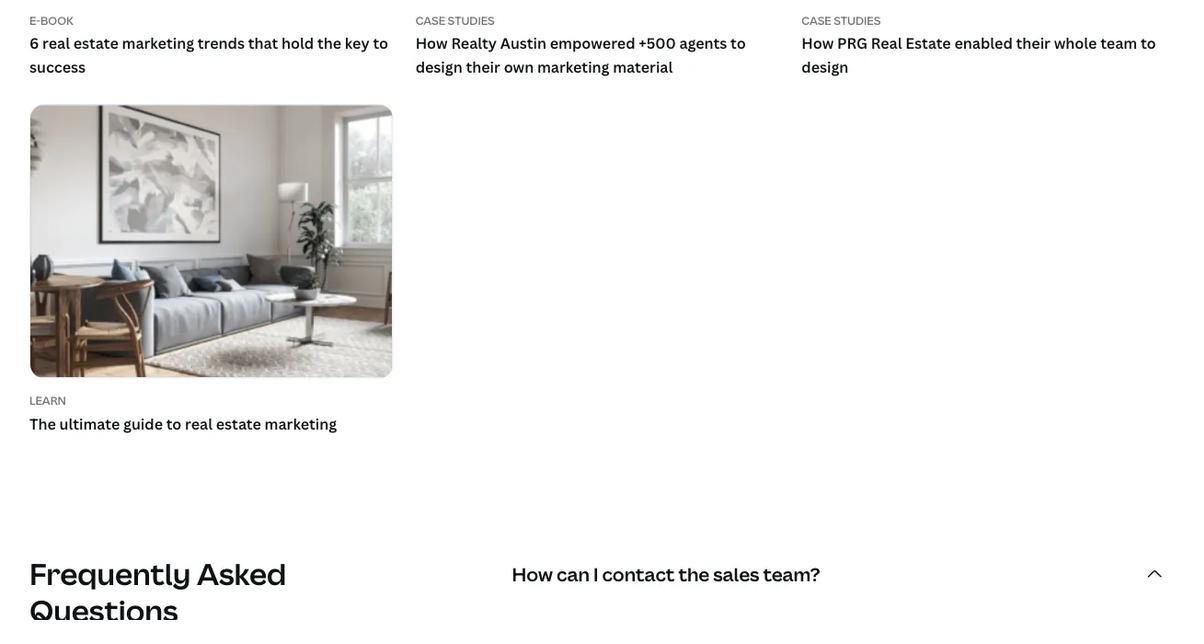 Task type: locate. For each thing, give the bounding box(es) containing it.
studies inside case studies how prg real estate enabled their whole team to design
[[834, 13, 881, 28]]

how left prg
[[802, 33, 834, 53]]

2 horizontal spatial how
[[802, 33, 834, 53]]

case for how prg real estate enabled their whole team to design
[[802, 13, 832, 28]]

to right team
[[1141, 33, 1157, 53]]

design down prg
[[802, 57, 849, 76]]

0 vertical spatial estate
[[73, 33, 119, 53]]

imageonly image
[[30, 105, 393, 378]]

0 horizontal spatial design
[[416, 57, 463, 76]]

their left 'whole'
[[1017, 33, 1051, 53]]

0 horizontal spatial case
[[416, 13, 446, 28]]

1 horizontal spatial the
[[679, 561, 710, 587]]

1 horizontal spatial how
[[512, 561, 553, 587]]

2 studies from the left
[[834, 13, 881, 28]]

estate
[[73, 33, 119, 53], [216, 414, 261, 433]]

studies inside case studies how realty austin empowered +500 agents to design their own marketing material
[[448, 13, 495, 28]]

contact
[[602, 561, 675, 587]]

case inside case studies how prg real estate enabled their whole team to design
[[802, 13, 832, 28]]

0 horizontal spatial real
[[42, 33, 70, 53]]

to right guide
[[166, 414, 182, 433]]

1 horizontal spatial design
[[802, 57, 849, 76]]

studies for realty
[[448, 13, 495, 28]]

frequently asked questions
[[29, 554, 286, 620]]

1 case from the left
[[416, 13, 446, 28]]

0 horizontal spatial how
[[416, 33, 448, 53]]

marketing inside learn the ultimate guide to real estate marketing
[[265, 414, 337, 433]]

their down realty
[[466, 57, 501, 76]]

0 horizontal spatial estate
[[73, 33, 119, 53]]

studies up realty
[[448, 13, 495, 28]]

real inside e-book 6 real estate marketing trends that hold the key to success
[[42, 33, 70, 53]]

design down realty
[[416, 57, 463, 76]]

enabled
[[955, 33, 1013, 53]]

1 horizontal spatial marketing
[[265, 414, 337, 433]]

1 vertical spatial their
[[466, 57, 501, 76]]

team?
[[764, 561, 821, 587]]

team
[[1101, 33, 1138, 53]]

1 vertical spatial the
[[679, 561, 710, 587]]

studies up prg
[[834, 13, 881, 28]]

how left realty
[[416, 33, 448, 53]]

6
[[29, 33, 39, 53]]

the left sales on the bottom of the page
[[679, 561, 710, 587]]

2 design from the left
[[802, 57, 849, 76]]

1 horizontal spatial real
[[185, 414, 213, 433]]

how
[[416, 33, 448, 53], [802, 33, 834, 53], [512, 561, 553, 587]]

to right 'agents'
[[731, 33, 746, 53]]

how inside dropdown button
[[512, 561, 553, 587]]

case
[[416, 13, 446, 28], [802, 13, 832, 28]]

marketing inside case studies how realty austin empowered +500 agents to design their own marketing material
[[538, 57, 610, 76]]

0 vertical spatial their
[[1017, 33, 1051, 53]]

the
[[318, 33, 342, 53], [679, 561, 710, 587]]

1 horizontal spatial their
[[1017, 33, 1051, 53]]

estate inside learn the ultimate guide to real estate marketing
[[216, 414, 261, 433]]

1 horizontal spatial case
[[802, 13, 832, 28]]

real right 6
[[42, 33, 70, 53]]

their
[[1017, 33, 1051, 53], [466, 57, 501, 76]]

1 vertical spatial marketing
[[538, 57, 610, 76]]

0 vertical spatial real
[[42, 33, 70, 53]]

0 horizontal spatial the
[[318, 33, 342, 53]]

1 vertical spatial real
[[185, 414, 213, 433]]

trends
[[198, 33, 245, 53]]

to
[[373, 33, 389, 53], [731, 33, 746, 53], [1141, 33, 1157, 53], [166, 414, 182, 433]]

0 horizontal spatial studies
[[448, 13, 495, 28]]

how inside case studies how prg real estate enabled their whole team to design
[[802, 33, 834, 53]]

real
[[42, 33, 70, 53], [185, 414, 213, 433]]

0 vertical spatial the
[[318, 33, 342, 53]]

how can i contact the sales team? button
[[512, 541, 1166, 607]]

0 horizontal spatial their
[[466, 57, 501, 76]]

marketing
[[122, 33, 194, 53], [538, 57, 610, 76], [265, 414, 337, 433]]

case inside case studies how realty austin empowered +500 agents to design their own marketing material
[[416, 13, 446, 28]]

sales
[[714, 561, 760, 587]]

to right key
[[373, 33, 389, 53]]

hold
[[282, 33, 314, 53]]

how inside case studies how realty austin empowered +500 agents to design their own marketing material
[[416, 33, 448, 53]]

marketing inside e-book 6 real estate marketing trends that hold the key to success
[[122, 33, 194, 53]]

1 design from the left
[[416, 57, 463, 76]]

design
[[416, 57, 463, 76], [802, 57, 849, 76]]

case studies how prg real estate enabled their whole team to design
[[802, 13, 1157, 76]]

how left the can
[[512, 561, 553, 587]]

2 case from the left
[[802, 13, 832, 28]]

0 horizontal spatial marketing
[[122, 33, 194, 53]]

1 studies from the left
[[448, 13, 495, 28]]

empowered
[[550, 33, 636, 53]]

2 vertical spatial marketing
[[265, 414, 337, 433]]

austin
[[501, 33, 547, 53]]

studies
[[448, 13, 495, 28], [834, 13, 881, 28]]

estate inside e-book 6 real estate marketing trends that hold the key to success
[[73, 33, 119, 53]]

1 vertical spatial estate
[[216, 414, 261, 433]]

1 horizontal spatial estate
[[216, 414, 261, 433]]

to inside case studies how realty austin empowered +500 agents to design their own marketing material
[[731, 33, 746, 53]]

real right guide
[[185, 414, 213, 433]]

the left key
[[318, 33, 342, 53]]

2 horizontal spatial marketing
[[538, 57, 610, 76]]

agents
[[680, 33, 728, 53]]

to inside learn the ultimate guide to real estate marketing
[[166, 414, 182, 433]]

case for how realty austin empowered +500 agents to design their own marketing material
[[416, 13, 446, 28]]

1 horizontal spatial studies
[[834, 13, 881, 28]]

0 vertical spatial marketing
[[122, 33, 194, 53]]



Task type: vqa. For each thing, say whether or not it's contained in the screenshot.
a inside dropdown button
no



Task type: describe. For each thing, give the bounding box(es) containing it.
to inside case studies how prg real estate enabled their whole team to design
[[1141, 33, 1157, 53]]

the
[[29, 414, 56, 433]]

e-
[[29, 13, 40, 28]]

to inside e-book 6 real estate marketing trends that hold the key to success
[[373, 33, 389, 53]]

success
[[29, 57, 86, 76]]

book
[[40, 13, 73, 28]]

prg
[[838, 33, 868, 53]]

studies for prg
[[834, 13, 881, 28]]

the inside e-book 6 real estate marketing trends that hold the key to success
[[318, 33, 342, 53]]

how for how prg real estate enabled their whole team to design
[[802, 33, 834, 53]]

frequently
[[29, 554, 191, 594]]

how for how realty austin empowered +500 agents to design their own marketing material
[[416, 33, 448, 53]]

e-book 6 real estate marketing trends that hold the key to success
[[29, 13, 389, 76]]

estate
[[906, 33, 952, 53]]

questions
[[29, 591, 178, 620]]

i
[[594, 561, 599, 587]]

learn
[[29, 393, 66, 408]]

guide
[[123, 414, 163, 433]]

learn the ultimate guide to real estate marketing
[[29, 393, 337, 433]]

material
[[613, 57, 673, 76]]

real inside learn the ultimate guide to real estate marketing
[[185, 414, 213, 433]]

design inside case studies how prg real estate enabled their whole team to design
[[802, 57, 849, 76]]

ultimate
[[59, 414, 120, 433]]

whole
[[1055, 33, 1098, 53]]

+500
[[639, 33, 676, 53]]

can
[[557, 561, 590, 587]]

design inside case studies how realty austin empowered +500 agents to design their own marketing material
[[416, 57, 463, 76]]

the inside dropdown button
[[679, 561, 710, 587]]

real
[[872, 33, 903, 53]]

key
[[345, 33, 370, 53]]

case studies how realty austin empowered +500 agents to design their own marketing material
[[416, 13, 746, 76]]

their inside case studies how realty austin empowered +500 agents to design their own marketing material
[[466, 57, 501, 76]]

how can i contact the sales team?
[[512, 561, 821, 587]]

own
[[504, 57, 534, 76]]

that
[[248, 33, 278, 53]]

their inside case studies how prg real estate enabled their whole team to design
[[1017, 33, 1051, 53]]

realty
[[451, 33, 497, 53]]

asked
[[197, 554, 286, 594]]



